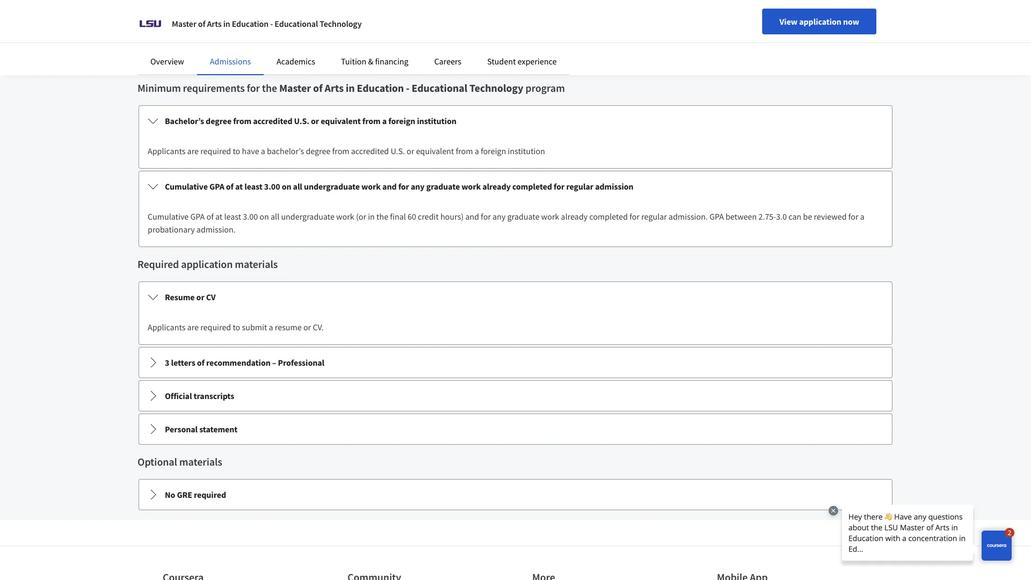 Task type: describe. For each thing, give the bounding box(es) containing it.
application for view
[[799, 16, 841, 27]]

1 horizontal spatial in
[[346, 81, 355, 95]]

0 horizontal spatial the
[[262, 81, 277, 95]]

work up (or
[[361, 181, 381, 192]]

requirements
[[183, 81, 245, 95]]

tuition
[[341, 56, 366, 67]]

letters
[[171, 357, 195, 368]]

no
[[165, 489, 175, 500]]

work down cumulative gpa of at least 3.00 on all undergraduate work and for any graduate work already completed for regular admission dropdown button
[[541, 211, 559, 222]]

1 horizontal spatial degree
[[306, 146, 330, 156]]

experience
[[518, 56, 557, 67]]

applicants are required to have a bachelor's degree from accredited u.s. or equivalent from a foreign institution
[[148, 146, 545, 156]]

now
[[843, 16, 859, 27]]

completed inside cumulative gpa of at least 3.00 on all undergraduate work and for any graduate work already completed for regular admission dropdown button
[[512, 181, 552, 192]]

regular inside cumulative gpa of at least 3.00 on all undergraduate work (or in the final 60 credit hours) and for any graduate work already completed for regular admission.  gpa between 2.75-3.0 can be reviewed for a probationary admission.
[[641, 211, 667, 222]]

gpa for cumulative gpa of at least 3.00 on all undergraduate work and for any graduate work already completed for regular admission
[[209, 181, 224, 192]]

applicants for applicants are required to have a bachelor's degree from accredited u.s. or equivalent from a foreign institution
[[148, 146, 185, 156]]

official
[[165, 390, 192, 401]]

financing
[[375, 56, 408, 67]]

student
[[487, 56, 516, 67]]

to for submit
[[233, 322, 240, 332]]

transcripts
[[194, 390, 234, 401]]

2 horizontal spatial gpa
[[710, 211, 724, 222]]

academics
[[277, 56, 315, 67]]

and inside cumulative gpa of at least 3.00 on all undergraduate work (or in the final 60 credit hours) and for any graduate work already completed for regular admission.  gpa between 2.75-3.0 can be reviewed for a probationary admission.
[[465, 211, 479, 222]]

careers link
[[434, 56, 461, 67]]

personal
[[165, 424, 198, 434]]

undergraduate for and
[[304, 181, 360, 192]]

1 horizontal spatial arts
[[325, 81, 344, 95]]

on for and
[[282, 181, 291, 192]]

cumulative gpa of at least 3.00 on all undergraduate work and for any graduate work already completed for regular admission
[[165, 181, 634, 192]]

view application now button
[[762, 9, 876, 34]]

1 horizontal spatial -
[[406, 81, 410, 95]]

1 vertical spatial institution
[[508, 146, 545, 156]]

in inside cumulative gpa of at least 3.00 on all undergraduate work (or in the final 60 credit hours) and for any graduate work already completed for regular admission.  gpa between 2.75-3.0 can be reviewed for a probationary admission.
[[368, 211, 375, 222]]

louisiana state university logo image
[[137, 11, 163, 37]]

minimum
[[137, 81, 181, 95]]

0 horizontal spatial technology
[[320, 18, 362, 29]]

1 vertical spatial education
[[357, 81, 404, 95]]

0 vertical spatial in
[[223, 18, 230, 29]]

accredited inside dropdown button
[[253, 115, 292, 126]]

3
[[165, 357, 169, 368]]

view
[[780, 16, 798, 27]]

1 horizontal spatial equivalent
[[416, 146, 454, 156]]

institution inside dropdown button
[[417, 115, 456, 126]]

have
[[242, 146, 259, 156]]

or inside dropdown button
[[311, 115, 319, 126]]

already inside cumulative gpa of at least 3.00 on all undergraduate work (or in the final 60 credit hours) and for any graduate work already completed for regular admission.  gpa between 2.75-3.0 can be reviewed for a probationary admission.
[[561, 211, 588, 222]]

admissions
[[210, 56, 251, 67]]

credit
[[418, 211, 439, 222]]

1 horizontal spatial foreign
[[481, 146, 506, 156]]

to for have
[[233, 146, 240, 156]]

1 vertical spatial accredited
[[351, 146, 389, 156]]

student experience
[[487, 56, 557, 67]]

1 horizontal spatial admission.
[[669, 211, 708, 222]]

resume
[[275, 322, 302, 332]]

cumulative for cumulative gpa of at least 3.00 on all undergraduate work and for any graduate work already completed for regular admission
[[165, 181, 208, 192]]

cumulative gpa of at least 3.00 on all undergraduate work and for any graduate work already completed for regular admission button
[[139, 171, 892, 201]]

be
[[803, 211, 812, 222]]

student experience link
[[487, 56, 557, 67]]

careers
[[434, 56, 461, 67]]

between
[[726, 211, 757, 222]]

gre
[[177, 489, 192, 500]]

view application now
[[780, 16, 859, 27]]

gpa for cumulative gpa of at least 3.00 on all undergraduate work (or in the final 60 credit hours) and for any graduate work already completed for regular admission.  gpa between 2.75-3.0 can be reviewed for a probationary admission.
[[190, 211, 205, 222]]

cumulative gpa of at least 3.00 on all undergraduate work (or in the final 60 credit hours) and for any graduate work already completed for regular admission.  gpa between 2.75-3.0 can be reviewed for a probationary admission.
[[148, 211, 865, 235]]

professional
[[278, 357, 324, 368]]

foreign inside dropdown button
[[388, 115, 415, 126]]

required for have
[[200, 146, 231, 156]]

0 vertical spatial arts
[[207, 18, 222, 29]]

recommendation
[[206, 357, 271, 368]]

work left (or
[[336, 211, 354, 222]]

2.75-
[[759, 211, 776, 222]]

admission
[[595, 181, 634, 192]]

graduate inside dropdown button
[[426, 181, 460, 192]]

bachelor's
[[165, 115, 204, 126]]

1 vertical spatial educational
[[412, 81, 467, 95]]

optional materials
[[137, 455, 222, 469]]

the inside cumulative gpa of at least 3.00 on all undergraduate work (or in the final 60 credit hours) and for any graduate work already completed for regular admission.  gpa between 2.75-3.0 can be reviewed for a probationary admission.
[[376, 211, 388, 222]]

application for required
[[181, 258, 233, 271]]

60
[[408, 211, 416, 222]]

&
[[368, 56, 373, 67]]

no gre required button
[[139, 480, 892, 510]]

or up cumulative gpa of at least 3.00 on all undergraduate work and for any graduate work already completed for regular admission
[[407, 146, 414, 156]]

tuition & financing link
[[341, 56, 408, 67]]

bachelor's degree from accredited u.s. or equivalent from a foreign institution button
[[139, 106, 892, 136]]

required
[[137, 258, 179, 271]]

can
[[789, 211, 801, 222]]

final
[[390, 211, 406, 222]]

overview link
[[150, 56, 184, 67]]

resume or cv button
[[139, 282, 892, 312]]

(or
[[356, 211, 366, 222]]



Task type: locate. For each thing, give the bounding box(es) containing it.
1 vertical spatial required
[[200, 322, 231, 332]]

application inside button
[[799, 16, 841, 27]]

materials
[[235, 258, 278, 271], [179, 455, 222, 469]]

0 vertical spatial foreign
[[388, 115, 415, 126]]

application up cv
[[181, 258, 233, 271]]

application left now
[[799, 16, 841, 27]]

required down cv
[[200, 322, 231, 332]]

bachelor's degree from accredited u.s. or equivalent from a foreign institution
[[165, 115, 456, 126]]

at down have
[[235, 181, 243, 192]]

0 vertical spatial admission.
[[669, 211, 708, 222]]

are down bachelor's
[[187, 146, 199, 156]]

work up "hours)"
[[462, 181, 481, 192]]

a down the bachelor's degree from accredited u.s. or equivalent from a foreign institution dropdown button
[[475, 146, 479, 156]]

or up applicants are required to have a bachelor's degree from accredited u.s. or equivalent from a foreign institution
[[311, 115, 319, 126]]

in up admissions link
[[223, 18, 230, 29]]

institution
[[417, 115, 456, 126], [508, 146, 545, 156]]

0 vertical spatial undergraduate
[[304, 181, 360, 192]]

accredited up cumulative gpa of at least 3.00 on all undergraduate work and for any graduate work already completed for regular admission
[[351, 146, 389, 156]]

in
[[223, 18, 230, 29], [346, 81, 355, 95], [368, 211, 375, 222]]

0 horizontal spatial -
[[270, 18, 273, 29]]

are down resume or cv
[[187, 322, 199, 332]]

undergraduate left (or
[[281, 211, 335, 222]]

a right submit on the bottom of the page
[[269, 322, 273, 332]]

applicants down resume
[[148, 322, 185, 332]]

0 vertical spatial technology
[[320, 18, 362, 29]]

least for cumulative gpa of at least 3.00 on all undergraduate work (or in the final 60 credit hours) and for any graduate work already completed for regular admission.  gpa between 2.75-3.0 can be reviewed for a probationary admission.
[[224, 211, 241, 222]]

2 are from the top
[[187, 322, 199, 332]]

0 horizontal spatial gpa
[[190, 211, 205, 222]]

0 horizontal spatial u.s.
[[294, 115, 309, 126]]

on
[[282, 181, 291, 192], [260, 211, 269, 222]]

the down 'academics'
[[262, 81, 277, 95]]

technology
[[320, 18, 362, 29], [469, 81, 523, 95]]

1 vertical spatial degree
[[306, 146, 330, 156]]

on for (or
[[260, 211, 269, 222]]

a inside cumulative gpa of at least 3.00 on all undergraduate work (or in the final 60 credit hours) and for any graduate work already completed for regular admission.  gpa between 2.75-3.0 can be reviewed for a probationary admission.
[[860, 211, 865, 222]]

on inside cumulative gpa of at least 3.00 on all undergraduate work and for any graduate work already completed for regular admission dropdown button
[[282, 181, 291, 192]]

overview
[[150, 56, 184, 67]]

educational
[[275, 18, 318, 29], [412, 81, 467, 95]]

and inside dropdown button
[[382, 181, 397, 192]]

0 vertical spatial already
[[482, 181, 511, 192]]

master of arts in education - educational technology
[[172, 18, 362, 29]]

resume or cv
[[165, 292, 216, 302]]

work
[[361, 181, 381, 192], [462, 181, 481, 192], [336, 211, 354, 222], [541, 211, 559, 222]]

0 vertical spatial and
[[382, 181, 397, 192]]

equivalent up applicants are required to have a bachelor's degree from accredited u.s. or equivalent from a foreign institution
[[321, 115, 361, 126]]

0 vertical spatial master
[[172, 18, 196, 29]]

u.s. up cumulative gpa of at least 3.00 on all undergraduate work and for any graduate work already completed for regular admission
[[391, 146, 405, 156]]

0 vertical spatial at
[[235, 181, 243, 192]]

all inside dropdown button
[[293, 181, 302, 192]]

optional
[[137, 455, 177, 469]]

a down 'minimum requirements for the master of arts in education - educational technology program'
[[382, 115, 387, 126]]

2 horizontal spatial in
[[368, 211, 375, 222]]

3.00
[[264, 181, 280, 192], [243, 211, 258, 222]]

gpa inside dropdown button
[[209, 181, 224, 192]]

cumulative
[[165, 181, 208, 192], [148, 211, 189, 222]]

0 horizontal spatial at
[[215, 211, 222, 222]]

already inside dropdown button
[[482, 181, 511, 192]]

1 are from the top
[[187, 146, 199, 156]]

or inside 'dropdown button'
[[196, 292, 204, 302]]

educational up 'academics'
[[275, 18, 318, 29]]

tuition & financing
[[341, 56, 408, 67]]

1 horizontal spatial 3.00
[[264, 181, 280, 192]]

1 vertical spatial undergraduate
[[281, 211, 335, 222]]

u.s.
[[294, 115, 309, 126], [391, 146, 405, 156]]

3.00 for cumulative gpa of at least 3.00 on all undergraduate work (or in the final 60 credit hours) and for any graduate work already completed for regular admission.  gpa between 2.75-3.0 can be reviewed for a probationary admission.
[[243, 211, 258, 222]]

are for bachelor's
[[187, 146, 199, 156]]

0 vertical spatial any
[[411, 181, 425, 192]]

to
[[233, 146, 240, 156], [233, 322, 240, 332]]

1 vertical spatial applicants
[[148, 322, 185, 332]]

1 horizontal spatial at
[[235, 181, 243, 192]]

0 vertical spatial institution
[[417, 115, 456, 126]]

1 horizontal spatial education
[[357, 81, 404, 95]]

0 vertical spatial degree
[[206, 115, 232, 126]]

completed inside cumulative gpa of at least 3.00 on all undergraduate work (or in the final 60 credit hours) and for any graduate work already completed for regular admission.  gpa between 2.75-3.0 can be reviewed for a probationary admission.
[[589, 211, 628, 222]]

0 vertical spatial accredited
[[253, 115, 292, 126]]

required inside 'no gre required' dropdown button
[[194, 489, 226, 500]]

cv.
[[313, 322, 324, 332]]

1 vertical spatial 3.00
[[243, 211, 258, 222]]

1 horizontal spatial the
[[376, 211, 388, 222]]

degree
[[206, 115, 232, 126], [306, 146, 330, 156]]

0 horizontal spatial arts
[[207, 18, 222, 29]]

1 horizontal spatial least
[[244, 181, 262, 192]]

1 horizontal spatial all
[[293, 181, 302, 192]]

degree inside the bachelor's degree from accredited u.s. or equivalent from a foreign institution dropdown button
[[206, 115, 232, 126]]

–
[[272, 357, 276, 368]]

1 vertical spatial admission.
[[196, 224, 236, 235]]

1 horizontal spatial technology
[[469, 81, 523, 95]]

academics link
[[277, 56, 315, 67]]

least
[[244, 181, 262, 192], [224, 211, 241, 222]]

1 vertical spatial in
[[346, 81, 355, 95]]

statement
[[199, 424, 238, 434]]

3 letters of recommendation – professional button
[[139, 347, 892, 378]]

of for cumulative gpa of at least 3.00 on all undergraduate work (or in the final 60 credit hours) and for any graduate work already completed for regular admission.  gpa between 2.75-3.0 can be reviewed for a probationary admission.
[[206, 211, 214, 222]]

master down 'academics'
[[279, 81, 311, 95]]

1 horizontal spatial institution
[[508, 146, 545, 156]]

1 vertical spatial technology
[[469, 81, 523, 95]]

equivalent inside dropdown button
[[321, 115, 361, 126]]

1 vertical spatial graduate
[[507, 211, 540, 222]]

already
[[482, 181, 511, 192], [561, 211, 588, 222]]

admission. up required application materials
[[196, 224, 236, 235]]

0 vertical spatial applicants
[[148, 146, 185, 156]]

1 vertical spatial application
[[181, 258, 233, 271]]

2 applicants from the top
[[148, 322, 185, 332]]

required application materials
[[137, 258, 278, 271]]

arts down tuition
[[325, 81, 344, 95]]

u.s. up bachelor's
[[294, 115, 309, 126]]

least inside cumulative gpa of at least 3.00 on all undergraduate work (or in the final 60 credit hours) and for any graduate work already completed for regular admission.  gpa between 2.75-3.0 can be reviewed for a probationary admission.
[[224, 211, 241, 222]]

application
[[799, 16, 841, 27], [181, 258, 233, 271]]

master right "louisiana state university logo"
[[172, 18, 196, 29]]

any inside cumulative gpa of at least 3.00 on all undergraduate work (or in the final 60 credit hours) and for any graduate work already completed for regular admission.  gpa between 2.75-3.0 can be reviewed for a probationary admission.
[[493, 211, 506, 222]]

hours)
[[440, 211, 464, 222]]

u.s. inside dropdown button
[[294, 115, 309, 126]]

any inside dropdown button
[[411, 181, 425, 192]]

0 vertical spatial graduate
[[426, 181, 460, 192]]

undergraduate inside cumulative gpa of at least 3.00 on all undergraduate work (or in the final 60 credit hours) and for any graduate work already completed for regular admission.  gpa between 2.75-3.0 can be reviewed for a probationary admission.
[[281, 211, 335, 222]]

3.00 inside cumulative gpa of at least 3.00 on all undergraduate work (or in the final 60 credit hours) and for any graduate work already completed for regular admission.  gpa between 2.75-3.0 can be reviewed for a probationary admission.
[[243, 211, 258, 222]]

reviewed
[[814, 211, 847, 222]]

technology up tuition
[[320, 18, 362, 29]]

foreign
[[388, 115, 415, 126], [481, 146, 506, 156]]

0 vertical spatial application
[[799, 16, 841, 27]]

are
[[187, 146, 199, 156], [187, 322, 199, 332]]

3.0
[[776, 211, 787, 222]]

cumulative for cumulative gpa of at least 3.00 on all undergraduate work (or in the final 60 credit hours) and for any graduate work already completed for regular admission.  gpa between 2.75-3.0 can be reviewed for a probationary admission.
[[148, 211, 189, 222]]

2 vertical spatial in
[[368, 211, 375, 222]]

applicants are required to submit a resume or cv.
[[148, 322, 324, 332]]

regular inside dropdown button
[[566, 181, 593, 192]]

or left cv.
[[303, 322, 311, 332]]

a right "reviewed"
[[860, 211, 865, 222]]

all inside cumulative gpa of at least 3.00 on all undergraduate work (or in the final 60 credit hours) and for any graduate work already completed for regular admission.  gpa between 2.75-3.0 can be reviewed for a probationary admission.
[[271, 211, 279, 222]]

resume
[[165, 292, 195, 302]]

0 horizontal spatial 3.00
[[243, 211, 258, 222]]

the left the final
[[376, 211, 388, 222]]

at
[[235, 181, 243, 192], [215, 211, 222, 222]]

on inside cumulative gpa of at least 3.00 on all undergraduate work (or in the final 60 credit hours) and for any graduate work already completed for regular admission.  gpa between 2.75-3.0 can be reviewed for a probationary admission.
[[260, 211, 269, 222]]

1 vertical spatial all
[[271, 211, 279, 222]]

of inside 3 letters of recommendation – professional dropdown button
[[197, 357, 205, 368]]

applicants down bachelor's
[[148, 146, 185, 156]]

0 vertical spatial u.s.
[[294, 115, 309, 126]]

1 vertical spatial and
[[465, 211, 479, 222]]

required for submit
[[200, 322, 231, 332]]

1 vertical spatial arts
[[325, 81, 344, 95]]

personal statement
[[165, 424, 238, 434]]

required left have
[[200, 146, 231, 156]]

1 horizontal spatial master
[[279, 81, 311, 95]]

1 horizontal spatial u.s.
[[391, 146, 405, 156]]

0 vertical spatial regular
[[566, 181, 593, 192]]

0 horizontal spatial graduate
[[426, 181, 460, 192]]

1 vertical spatial u.s.
[[391, 146, 405, 156]]

accredited up bachelor's
[[253, 115, 292, 126]]

a
[[382, 115, 387, 126], [261, 146, 265, 156], [475, 146, 479, 156], [860, 211, 865, 222], [269, 322, 273, 332]]

cv
[[206, 292, 216, 302]]

master
[[172, 18, 196, 29], [279, 81, 311, 95]]

1 vertical spatial already
[[561, 211, 588, 222]]

cumulative inside dropdown button
[[165, 181, 208, 192]]

completed up cumulative gpa of at least 3.00 on all undergraduate work (or in the final 60 credit hours) and for any graduate work already completed for regular admission.  gpa between 2.75-3.0 can be reviewed for a probationary admission.
[[512, 181, 552, 192]]

program
[[526, 81, 565, 95]]

1 vertical spatial on
[[260, 211, 269, 222]]

no gre required
[[165, 489, 226, 500]]

accredited
[[253, 115, 292, 126], [351, 146, 389, 156]]

0 vertical spatial are
[[187, 146, 199, 156]]

submit
[[242, 322, 267, 332]]

technology down student
[[469, 81, 523, 95]]

1 vertical spatial materials
[[179, 455, 222, 469]]

3.00 inside dropdown button
[[264, 181, 280, 192]]

applicants for applicants are required to submit a resume or cv.
[[148, 322, 185, 332]]

1 horizontal spatial completed
[[589, 211, 628, 222]]

at up required application materials
[[215, 211, 222, 222]]

undergraduate inside dropdown button
[[304, 181, 360, 192]]

least for cumulative gpa of at least 3.00 on all undergraduate work and for any graduate work already completed for regular admission
[[244, 181, 262, 192]]

1 vertical spatial are
[[187, 322, 199, 332]]

0 horizontal spatial any
[[411, 181, 425, 192]]

0 vertical spatial equivalent
[[321, 115, 361, 126]]

are for resume
[[187, 322, 199, 332]]

3.00 for cumulative gpa of at least 3.00 on all undergraduate work and for any graduate work already completed for regular admission
[[264, 181, 280, 192]]

education up admissions link
[[232, 18, 269, 29]]

1 horizontal spatial gpa
[[209, 181, 224, 192]]

0 vertical spatial least
[[244, 181, 262, 192]]

0 vertical spatial to
[[233, 146, 240, 156]]

graduate
[[426, 181, 460, 192], [507, 211, 540, 222]]

or
[[311, 115, 319, 126], [407, 146, 414, 156], [196, 292, 204, 302], [303, 322, 311, 332]]

any up 60
[[411, 181, 425, 192]]

the
[[262, 81, 277, 95], [376, 211, 388, 222]]

official transcripts button
[[139, 381, 892, 411]]

probationary
[[148, 224, 195, 235]]

1 horizontal spatial already
[[561, 211, 588, 222]]

0 vertical spatial education
[[232, 18, 269, 29]]

equivalent
[[321, 115, 361, 126], [416, 146, 454, 156]]

0 vertical spatial 3.00
[[264, 181, 280, 192]]

1 vertical spatial completed
[[589, 211, 628, 222]]

1 vertical spatial cumulative
[[148, 211, 189, 222]]

education
[[232, 18, 269, 29], [357, 81, 404, 95]]

of inside cumulative gpa of at least 3.00 on all undergraduate work (or in the final 60 credit hours) and for any graduate work already completed for regular admission.  gpa between 2.75-3.0 can be reviewed for a probationary admission.
[[206, 211, 214, 222]]

3 letters of recommendation – professional
[[165, 357, 324, 368]]

least inside dropdown button
[[244, 181, 262, 192]]

1 vertical spatial equivalent
[[416, 146, 454, 156]]

0 vertical spatial on
[[282, 181, 291, 192]]

2 to from the top
[[233, 322, 240, 332]]

equivalent up cumulative gpa of at least 3.00 on all undergraduate work and for any graduate work already completed for regular admission
[[416, 146, 454, 156]]

0 vertical spatial all
[[293, 181, 302, 192]]

a right have
[[261, 146, 265, 156]]

0 horizontal spatial and
[[382, 181, 397, 192]]

0 horizontal spatial all
[[271, 211, 279, 222]]

0 horizontal spatial admission.
[[196, 224, 236, 235]]

and right "hours)"
[[465, 211, 479, 222]]

education down tuition & financing "link"
[[357, 81, 404, 95]]

1 vertical spatial the
[[376, 211, 388, 222]]

0 horizontal spatial application
[[181, 258, 233, 271]]

minimum requirements for the master of arts in education - educational technology program
[[137, 81, 565, 95]]

gpa
[[209, 181, 224, 192], [190, 211, 205, 222], [710, 211, 724, 222]]

degree down 'bachelor's degree from accredited u.s. or equivalent from a foreign institution'
[[306, 146, 330, 156]]

0 horizontal spatial completed
[[512, 181, 552, 192]]

at for cumulative gpa of at least 3.00 on all undergraduate work (or in the final 60 credit hours) and for any graduate work already completed for regular admission.  gpa between 2.75-3.0 can be reviewed for a probationary admission.
[[215, 211, 222, 222]]

undergraduate
[[304, 181, 360, 192], [281, 211, 335, 222]]

1 vertical spatial least
[[224, 211, 241, 222]]

or left cv
[[196, 292, 204, 302]]

at for cumulative gpa of at least 3.00 on all undergraduate work and for any graduate work already completed for regular admission
[[235, 181, 243, 192]]

1 horizontal spatial regular
[[641, 211, 667, 222]]

all for (or
[[271, 211, 279, 222]]

to left submit on the bottom of the page
[[233, 322, 240, 332]]

undergraduate down applicants are required to have a bachelor's degree from accredited u.s. or equivalent from a foreign institution
[[304, 181, 360, 192]]

bachelor's
[[267, 146, 304, 156]]

a inside dropdown button
[[382, 115, 387, 126]]

cumulative inside cumulative gpa of at least 3.00 on all undergraduate work (or in the final 60 credit hours) and for any graduate work already completed for regular admission.  gpa between 2.75-3.0 can be reviewed for a probationary admission.
[[148, 211, 189, 222]]

0 vertical spatial materials
[[235, 258, 278, 271]]

1 vertical spatial regular
[[641, 211, 667, 222]]

1 horizontal spatial accredited
[[351, 146, 389, 156]]

1 to from the top
[[233, 146, 240, 156]]

to left have
[[233, 146, 240, 156]]

1 vertical spatial to
[[233, 322, 240, 332]]

in down tuition
[[346, 81, 355, 95]]

arts up admissions link
[[207, 18, 222, 29]]

from
[[233, 115, 251, 126], [362, 115, 381, 126], [332, 146, 349, 156], [456, 146, 473, 156]]

degree down requirements
[[206, 115, 232, 126]]

any down cumulative gpa of at least 3.00 on all undergraduate work and for any graduate work already completed for regular admission dropdown button
[[493, 211, 506, 222]]

0 horizontal spatial accredited
[[253, 115, 292, 126]]

1 horizontal spatial application
[[799, 16, 841, 27]]

1 applicants from the top
[[148, 146, 185, 156]]

admission. left between in the top of the page
[[669, 211, 708, 222]]

graduate up "hours)"
[[426, 181, 460, 192]]

of
[[198, 18, 205, 29], [313, 81, 323, 95], [226, 181, 234, 192], [206, 211, 214, 222], [197, 357, 205, 368]]

at inside dropdown button
[[235, 181, 243, 192]]

of for cumulative gpa of at least 3.00 on all undergraduate work and for any graduate work already completed for regular admission
[[226, 181, 234, 192]]

any
[[411, 181, 425, 192], [493, 211, 506, 222]]

0 horizontal spatial already
[[482, 181, 511, 192]]

regular
[[566, 181, 593, 192], [641, 211, 667, 222]]

graduate down cumulative gpa of at least 3.00 on all undergraduate work and for any graduate work already completed for regular admission dropdown button
[[507, 211, 540, 222]]

0 vertical spatial -
[[270, 18, 273, 29]]

completed down admission at the top right of the page
[[589, 211, 628, 222]]

1 horizontal spatial graduate
[[507, 211, 540, 222]]

0 horizontal spatial master
[[172, 18, 196, 29]]

and up the final
[[382, 181, 397, 192]]

required
[[200, 146, 231, 156], [200, 322, 231, 332], [194, 489, 226, 500]]

for
[[247, 81, 260, 95], [398, 181, 409, 192], [554, 181, 565, 192], [481, 211, 491, 222], [630, 211, 640, 222], [848, 211, 858, 222]]

undergraduate for (or
[[281, 211, 335, 222]]

personal statement button
[[139, 414, 892, 444]]

and
[[382, 181, 397, 192], [465, 211, 479, 222]]

official transcripts
[[165, 390, 234, 401]]

admission.
[[669, 211, 708, 222], [196, 224, 236, 235]]

0 horizontal spatial foreign
[[388, 115, 415, 126]]

completed
[[512, 181, 552, 192], [589, 211, 628, 222]]

graduate inside cumulative gpa of at least 3.00 on all undergraduate work (or in the final 60 credit hours) and for any graduate work already completed for regular admission.  gpa between 2.75-3.0 can be reviewed for a probationary admission.
[[507, 211, 540, 222]]

1 vertical spatial foreign
[[481, 146, 506, 156]]

admissions link
[[210, 56, 251, 67]]

all for and
[[293, 181, 302, 192]]

1 horizontal spatial on
[[282, 181, 291, 192]]

of inside cumulative gpa of at least 3.00 on all undergraduate work and for any graduate work already completed for regular admission dropdown button
[[226, 181, 234, 192]]

in right (or
[[368, 211, 375, 222]]

required right gre
[[194, 489, 226, 500]]

all
[[293, 181, 302, 192], [271, 211, 279, 222]]

0 vertical spatial completed
[[512, 181, 552, 192]]

at inside cumulative gpa of at least 3.00 on all undergraduate work (or in the final 60 credit hours) and for any graduate work already completed for regular admission.  gpa between 2.75-3.0 can be reviewed for a probationary admission.
[[215, 211, 222, 222]]

of for 3 letters of recommendation – professional
[[197, 357, 205, 368]]

educational down careers on the top
[[412, 81, 467, 95]]

1 vertical spatial master
[[279, 81, 311, 95]]

0 vertical spatial educational
[[275, 18, 318, 29]]



Task type: vqa. For each thing, say whether or not it's contained in the screenshot.
"at" within the Average time: 6 month(s) Learn at your own pace
no



